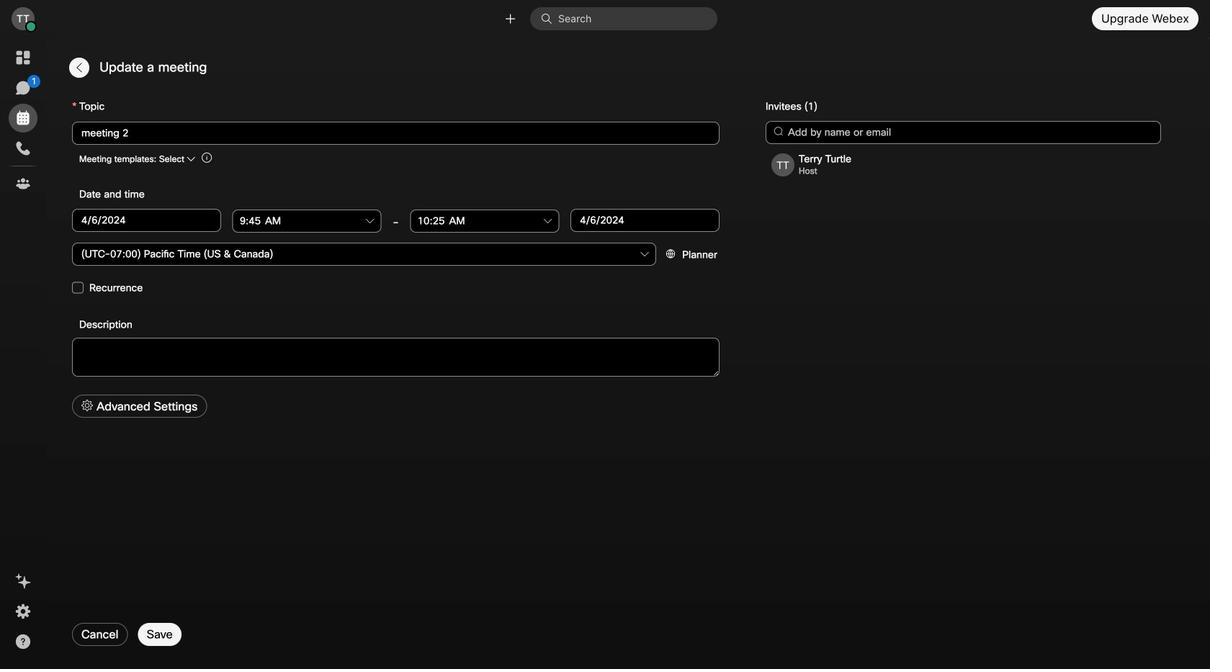 Task type: locate. For each thing, give the bounding box(es) containing it.
navigation
[[0, 37, 46, 669]]

webex tab list
[[9, 43, 40, 198]]



Task type: vqa. For each thing, say whether or not it's contained in the screenshot.
Webex "tab list"
yes



